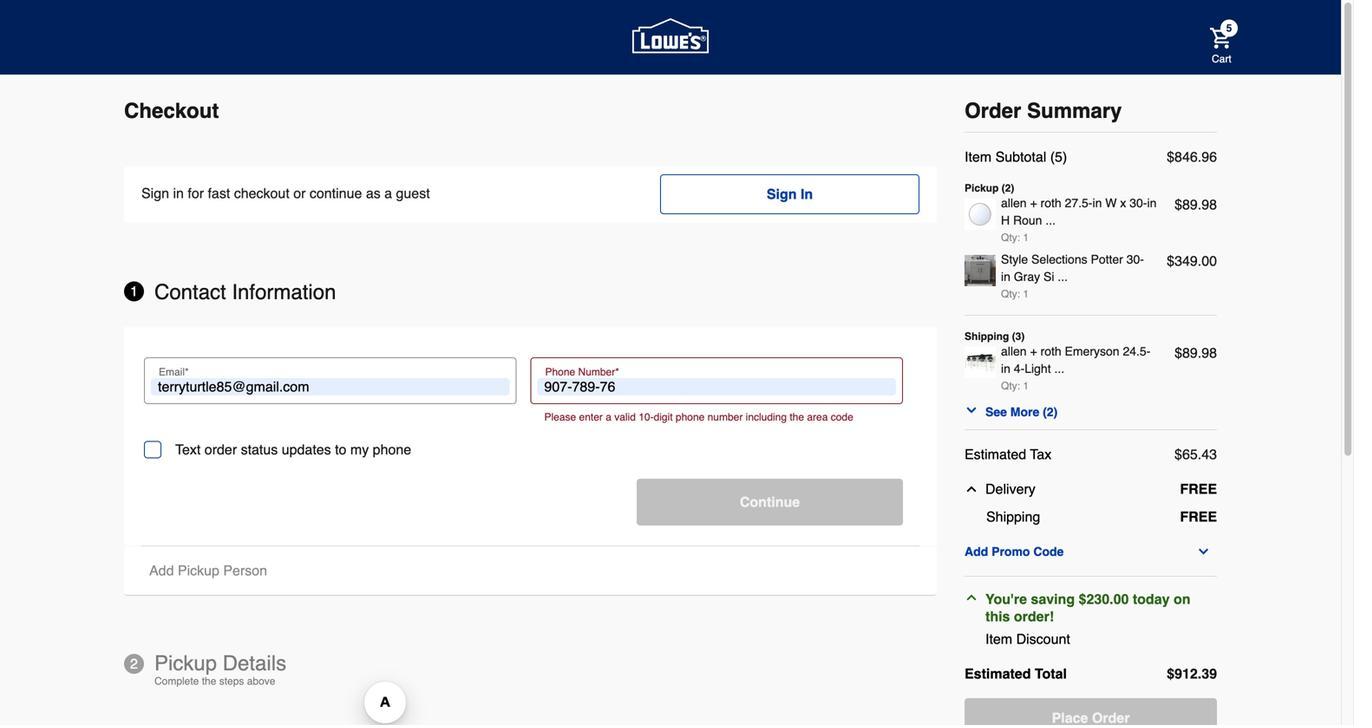 Task type: describe. For each thing, give the bounding box(es) containing it.
(3)
[[1013, 331, 1025, 343]]

you're
[[986, 592, 1028, 608]]

in inside allen + roth emeryson 24.5- in 4-light ...
[[1002, 362, 1011, 376]]

$ 65 . 43
[[1175, 447, 1218, 463]]

tax
[[1031, 447, 1052, 463]]

on
[[1174, 592, 1191, 608]]

30- inside the allen + roth 27.5-in w x 30-in h roun ...
[[1130, 196, 1148, 210]]

subtotal
[[996, 149, 1047, 165]]

si
[[1044, 270, 1055, 284]]

10-
[[639, 411, 654, 424]]

qty: 1 for style selections potter 30- in gray si ...
[[1002, 288, 1029, 300]]

27.5-
[[1066, 196, 1093, 210]]

total
[[1035, 666, 1068, 682]]

... inside style selections potter 30- in gray si ...
[[1058, 270, 1069, 284]]

order
[[205, 442, 237, 458]]

cart
[[1213, 53, 1232, 65]]

allen + roth 27.5-in w x 30-in h roun ...
[[1002, 196, 1157, 227]]

1 free from the top
[[1181, 481, 1218, 497]]

65
[[1183, 447, 1199, 463]]

... inside allen + roth emeryson 24.5- in 4-light ...
[[1055, 362, 1065, 376]]

order summary
[[965, 99, 1123, 123]]

item subtotal (5)
[[965, 149, 1068, 165]]

you're saving  $230.00  today on this order!
[[986, 592, 1191, 625]]

43
[[1202, 447, 1218, 463]]

contact
[[155, 280, 226, 304]]

in right x
[[1148, 196, 1157, 210]]

gray
[[1015, 270, 1041, 284]]

qty: for allen + roth 27.5-in w x 30-in h roun ...
[[1002, 232, 1021, 244]]

details
[[223, 652, 287, 676]]

h
[[1002, 214, 1010, 227]]

shipping (3)
[[965, 331, 1025, 343]]

checkout
[[234, 185, 290, 201]]

item for item subtotal (5)
[[965, 149, 992, 165]]

24.5-
[[1124, 345, 1151, 358]]

to
[[335, 442, 347, 458]]

complete
[[155, 676, 199, 688]]

$ 89 . 98 for allen + roth emeryson 24.5- in 4-light ...
[[1175, 345, 1218, 361]]

.00
[[1199, 253, 1218, 269]]

text
[[175, 442, 201, 458]]

estimated for estimated total
[[965, 666, 1032, 682]]

$230.00
[[1079, 592, 1130, 608]]

above
[[247, 676, 276, 688]]

roth for emeryson
[[1041, 345, 1062, 358]]

$ 912 . 39
[[1168, 666, 1218, 682]]

continue
[[740, 494, 800, 510]]

style selections potter 30- in gray si ...
[[1002, 253, 1145, 284]]

text order status updates to my phone
[[175, 442, 412, 458]]

you're saving  $230.00  today on this order! link
[[965, 591, 1211, 626]]

style
[[1002, 253, 1029, 266]]

qty: for style selections potter 30- in gray si ...
[[1002, 288, 1021, 300]]

estimated total
[[965, 666, 1068, 682]]

emeryson
[[1066, 345, 1120, 358]]

valid
[[615, 411, 636, 424]]

1 for allen + roth emeryson 24.5- in 4-light ...
[[1024, 380, 1029, 392]]

area
[[808, 411, 828, 424]]

add promo code link
[[965, 542, 1218, 562]]

98 for allen + roth 27.5-in w x 30-in h roun ...
[[1202, 197, 1218, 213]]

saving
[[1032, 592, 1076, 608]]

1 for allen + roth 27.5-in w x 30-in h roun ...
[[1024, 232, 1029, 244]]

this
[[986, 609, 1011, 625]]

pickup
[[965, 182, 999, 194]]

potter
[[1092, 253, 1124, 266]]

item for item discount
[[986, 631, 1013, 648]]

0 vertical spatial the
[[790, 411, 805, 424]]

$ for allen + roth 27.5-in w x 30-in h roun ...
[[1175, 197, 1183, 213]]

checkout
[[124, 99, 219, 123]]

person
[[223, 563, 267, 579]]

5
[[1227, 22, 1233, 34]]

add promo code
[[965, 545, 1064, 559]]

2
[[130, 656, 138, 672]]

$ for estimated tax
[[1175, 447, 1183, 463]]

(5)
[[1051, 149, 1068, 165]]

allen for allen + roth emeryson 24.5- in 4-light ...
[[1002, 345, 1027, 358]]

89 for allen + roth emeryson 24.5- in 4-light ...
[[1183, 345, 1199, 361]]

phone for my
[[373, 442, 412, 458]]

in left w
[[1093, 196, 1103, 210]]

digit
[[654, 411, 673, 424]]

... inside the allen + roth 27.5-in w x 30-in h roun ...
[[1046, 214, 1056, 227]]

w
[[1106, 196, 1118, 210]]

guest
[[396, 185, 430, 201]]

4-
[[1015, 362, 1025, 376]]

code
[[1034, 545, 1064, 559]]

1 horizontal spatial (2)
[[1043, 405, 1058, 419]]

see
[[986, 405, 1008, 419]]

enter
[[579, 411, 603, 424]]

status
[[241, 442, 278, 458]]

x
[[1121, 196, 1127, 210]]

please
[[545, 411, 577, 424]]

for
[[188, 185, 204, 201]]

sign in for fast checkout or continue as a guest
[[141, 185, 430, 201]]

. for estimated tax
[[1199, 447, 1202, 463]]

39
[[1202, 666, 1218, 682]]

. for item subtotal (5)
[[1199, 149, 1202, 165]]



Task type: vqa. For each thing, say whether or not it's contained in the screenshot.
Continue button
yes



Task type: locate. For each thing, give the bounding box(es) containing it.
0 vertical spatial item
[[965, 149, 992, 165]]

item discount
[[986, 631, 1071, 648]]

$ for allen + roth emeryson 24.5- in 4-light ...
[[1175, 345, 1183, 361]]

98 for allen + roth emeryson 24.5- in 4-light ...
[[1202, 345, 1218, 361]]

phone right digit
[[676, 411, 705, 424]]

number
[[708, 411, 743, 424]]

allen
[[1002, 196, 1027, 210], [1002, 345, 1027, 358]]

+ for emeryson
[[1031, 345, 1038, 358]]

item image left the style
[[965, 255, 997, 286]]

shipping
[[965, 331, 1010, 343], [987, 509, 1041, 525]]

item image
[[965, 347, 997, 378]]

0 vertical spatial (2)
[[1002, 182, 1015, 194]]

order
[[965, 99, 1022, 123]]

chevron down image
[[1198, 545, 1212, 559]]

sign
[[141, 185, 169, 201], [767, 186, 797, 202]]

phone
[[546, 366, 576, 378]]

0 vertical spatial qty:
[[1002, 232, 1021, 244]]

1 vertical spatial phone
[[373, 442, 412, 458]]

shipping up item icon
[[965, 331, 1010, 343]]

sign left in at the right
[[767, 186, 797, 202]]

0 vertical spatial phone
[[676, 411, 705, 424]]

0 horizontal spatial add
[[149, 563, 174, 579]]

continue
[[310, 185, 362, 201]]

qty: down h
[[1002, 232, 1021, 244]]

fast
[[208, 185, 230, 201]]

qty: 1 down gray
[[1002, 288, 1029, 300]]

including
[[746, 411, 787, 424]]

30- right x
[[1130, 196, 1148, 210]]

in inside style selections potter 30- in gray si ...
[[1002, 270, 1011, 284]]

lowe's home improvement logo image
[[633, 0, 709, 76]]

$
[[1168, 149, 1175, 165], [1175, 197, 1183, 213], [1168, 253, 1175, 269], [1175, 345, 1183, 361], [1175, 447, 1183, 463], [1168, 666, 1175, 682]]

98 right 24.5- on the top right of page
[[1202, 345, 1218, 361]]

1 vertical spatial 30-
[[1127, 253, 1145, 266]]

+ up light on the right of the page
[[1031, 345, 1038, 358]]

Phone Number* telephone field
[[538, 378, 897, 396]]

2 free from the top
[[1181, 509, 1218, 525]]

4 . from the top
[[1199, 447, 1202, 463]]

1 . from the top
[[1199, 149, 1202, 165]]

0 vertical spatial a
[[385, 185, 392, 201]]

2 vertical spatial qty:
[[1002, 380, 1021, 392]]

a
[[385, 185, 392, 201], [606, 411, 612, 424]]

in left 4-
[[1002, 362, 1011, 376]]

+
[[1031, 196, 1038, 210], [1031, 345, 1038, 358]]

2 item image from the top
[[965, 255, 997, 286]]

$ left 43
[[1175, 447, 1183, 463]]

email*
[[159, 366, 189, 378]]

lowe's home improvement cart image
[[1211, 28, 1232, 49]]

estimated down item discount
[[965, 666, 1032, 682]]

2 allen from the top
[[1002, 345, 1027, 358]]

0 vertical spatial qty: 1
[[1002, 232, 1029, 244]]

1 vertical spatial the
[[202, 676, 216, 688]]

order!
[[1015, 609, 1055, 625]]

2 98 from the top
[[1202, 345, 1218, 361]]

(2)
[[1002, 182, 1015, 194], [1043, 405, 1058, 419]]

summary
[[1028, 99, 1123, 123]]

1 vertical spatial 89
[[1183, 345, 1199, 361]]

. for estimated total
[[1199, 666, 1202, 682]]

item image left h
[[965, 199, 997, 230]]

2 estimated from the top
[[965, 666, 1032, 682]]

30-
[[1130, 196, 1148, 210], [1127, 253, 1145, 266]]

1 horizontal spatial phone
[[676, 411, 705, 424]]

$ 89 . 98 down $ 846 . 96
[[1175, 197, 1218, 213]]

1 qty: from the top
[[1002, 232, 1021, 244]]

allen inside allen + roth emeryson 24.5- in 4-light ...
[[1002, 345, 1027, 358]]

0 horizontal spatial sign
[[141, 185, 169, 201]]

98
[[1202, 197, 1218, 213], [1202, 345, 1218, 361]]

qty: down 4-
[[1002, 380, 1021, 392]]

0 vertical spatial 30-
[[1130, 196, 1148, 210]]

allen for allen + roth 27.5-in w x 30-in h roun ...
[[1002, 196, 1027, 210]]

estimated for estimated tax
[[965, 447, 1027, 463]]

estimated tax
[[965, 447, 1052, 463]]

phone number*
[[546, 366, 620, 378]]

1 estimated from the top
[[965, 447, 1027, 463]]

free
[[1181, 481, 1218, 497], [1181, 509, 1218, 525]]

in down the style
[[1002, 270, 1011, 284]]

1 vertical spatial ...
[[1058, 270, 1069, 284]]

$ left "39"
[[1168, 666, 1175, 682]]

0 vertical spatial ...
[[1046, 214, 1056, 227]]

0 vertical spatial 98
[[1202, 197, 1218, 213]]

allen up h
[[1002, 196, 1027, 210]]

0 vertical spatial pickup
[[178, 563, 220, 579]]

+ inside the allen + roth 27.5-in w x 30-in h roun ...
[[1031, 196, 1038, 210]]

free down $ 65 . 43
[[1181, 481, 1218, 497]]

add for add pickup person
[[149, 563, 174, 579]]

information
[[232, 280, 336, 304]]

qty:
[[1002, 232, 1021, 244], [1002, 288, 1021, 300], [1002, 380, 1021, 392]]

free up chevron down image
[[1181, 509, 1218, 525]]

5 . from the top
[[1199, 666, 1202, 682]]

in
[[173, 185, 184, 201], [1093, 196, 1103, 210], [1148, 196, 1157, 210], [1002, 270, 1011, 284], [1002, 362, 1011, 376]]

... right light on the right of the page
[[1055, 362, 1065, 376]]

1 vertical spatial free
[[1181, 509, 1218, 525]]

+ for 27.5-
[[1031, 196, 1038, 210]]

pickup (2)
[[965, 182, 1015, 194]]

allen inside the allen + roth 27.5-in w x 30-in h roun ...
[[1002, 196, 1027, 210]]

1 left contact
[[130, 283, 138, 299]]

pickup left steps
[[155, 652, 217, 676]]

contact information
[[155, 280, 336, 304]]

1 vertical spatial allen
[[1002, 345, 1027, 358]]

chevron up image
[[965, 591, 979, 605]]

2 $ 89 . 98 from the top
[[1175, 345, 1218, 361]]

349
[[1175, 253, 1199, 269]]

1 vertical spatial $ 89 . 98
[[1175, 345, 1218, 361]]

qty: 1 down 4-
[[1002, 380, 1029, 392]]

item
[[965, 149, 992, 165], [986, 631, 1013, 648]]

2 roth from the top
[[1041, 345, 1062, 358]]

phone
[[676, 411, 705, 424], [373, 442, 412, 458]]

3 . from the top
[[1199, 345, 1202, 361]]

1 vertical spatial qty: 1
[[1002, 288, 1029, 300]]

1 vertical spatial pickup
[[155, 652, 217, 676]]

phone for digit
[[676, 411, 705, 424]]

light
[[1025, 362, 1052, 376]]

qty: 1 for allen + roth emeryson 24.5- in 4-light ...
[[1002, 380, 1029, 392]]

89 down $ 846 . 96
[[1183, 197, 1199, 213]]

see more (2)
[[986, 405, 1058, 419]]

30- inside style selections potter 30- in gray si ...
[[1127, 253, 1145, 266]]

2 vertical spatial ...
[[1055, 362, 1065, 376]]

estimated up delivery
[[965, 447, 1027, 463]]

1 vertical spatial add
[[149, 563, 174, 579]]

item up the pickup
[[965, 149, 992, 165]]

1 vertical spatial item
[[986, 631, 1013, 648]]

the left area
[[790, 411, 805, 424]]

region
[[124, 327, 937, 546]]

89 right 24.5- on the top right of page
[[1183, 345, 1199, 361]]

sign for sign in for fast checkout or continue as a guest
[[141, 185, 169, 201]]

0 horizontal spatial phone
[[373, 442, 412, 458]]

... right roun
[[1046, 214, 1056, 227]]

$ 89 . 98 for allen + roth 27.5-in w x 30-in h roun ...
[[1175, 197, 1218, 213]]

shipping for shipping
[[987, 509, 1041, 525]]

2 + from the top
[[1031, 345, 1038, 358]]

number*
[[579, 366, 620, 378]]

pickup details complete the steps above
[[155, 652, 287, 688]]

1 horizontal spatial the
[[790, 411, 805, 424]]

the inside pickup details complete the steps above
[[202, 676, 216, 688]]

roth
[[1041, 196, 1062, 210], [1041, 345, 1062, 358]]

1 qty: 1 from the top
[[1002, 232, 1029, 244]]

allen down the (3)
[[1002, 345, 1027, 358]]

qty: down gray
[[1002, 288, 1021, 300]]

roun
[[1014, 214, 1043, 227]]

0 vertical spatial shipping
[[965, 331, 1010, 343]]

add
[[965, 545, 989, 559], [149, 563, 174, 579]]

roth up light on the right of the page
[[1041, 345, 1062, 358]]

1 vertical spatial +
[[1031, 345, 1038, 358]]

please enter a valid 10-digit phone number including the area code
[[545, 411, 854, 424]]

add for add promo code
[[965, 545, 989, 559]]

1 + from the top
[[1031, 196, 1038, 210]]

1 vertical spatial shipping
[[987, 509, 1041, 525]]

96
[[1202, 149, 1218, 165]]

updates
[[282, 442, 331, 458]]

add pickup person
[[149, 563, 267, 579]]

today
[[1134, 592, 1171, 608]]

1 down 4-
[[1024, 380, 1029, 392]]

30- right potter
[[1127, 253, 1145, 266]]

1 horizontal spatial a
[[606, 411, 612, 424]]

qty: 1 down h
[[1002, 232, 1029, 244]]

1 roth from the top
[[1041, 196, 1062, 210]]

1 horizontal spatial sign
[[767, 186, 797, 202]]

allen + roth emeryson 24.5- in 4-light ...
[[1002, 345, 1151, 376]]

phone right my
[[373, 442, 412, 458]]

0 vertical spatial roth
[[1041, 196, 1062, 210]]

roth left 27.5- at the right
[[1041, 196, 1062, 210]]

2 qty: from the top
[[1002, 288, 1021, 300]]

. for allen + roth emeryson 24.5- in 4-light ...
[[1199, 345, 1202, 361]]

+ inside allen + roth emeryson 24.5- in 4-light ...
[[1031, 345, 1038, 358]]

code
[[831, 411, 854, 424]]

delivery
[[986, 481, 1036, 497]]

2 qty: 1 from the top
[[1002, 288, 1029, 300]]

or
[[294, 185, 306, 201]]

. for allen + roth 27.5-in w x 30-in h roun ...
[[1199, 197, 1202, 213]]

pickup left person
[[178, 563, 220, 579]]

sign in
[[767, 186, 813, 202]]

the left steps
[[202, 676, 216, 688]]

1 horizontal spatial add
[[965, 545, 989, 559]]

$ for estimated total
[[1168, 666, 1175, 682]]

item down this
[[986, 631, 1013, 648]]

2 . from the top
[[1199, 197, 1202, 213]]

steps
[[219, 676, 244, 688]]

region containing text order status updates to my phone
[[124, 327, 937, 546]]

sign inside button
[[767, 186, 797, 202]]

item image for $ 349 .00
[[965, 255, 997, 286]]

98 down 96
[[1202, 197, 1218, 213]]

89
[[1183, 197, 1199, 213], [1183, 345, 1199, 361]]

item image for $ 89 . 98
[[965, 199, 997, 230]]

2 89 from the top
[[1183, 345, 1199, 361]]

0 vertical spatial allen
[[1002, 196, 1027, 210]]

a right as
[[385, 185, 392, 201]]

3 qty: 1 from the top
[[1002, 380, 1029, 392]]

sign left for
[[141, 185, 169, 201]]

sign for sign in
[[767, 186, 797, 202]]

Email* email field
[[151, 378, 510, 396]]

1 $ 89 . 98 from the top
[[1175, 197, 1218, 213]]

0 vertical spatial +
[[1031, 196, 1038, 210]]

0 vertical spatial add
[[965, 545, 989, 559]]

qty: for allen + roth emeryson 24.5- in 4-light ...
[[1002, 380, 1021, 392]]

0 horizontal spatial a
[[385, 185, 392, 201]]

estimated
[[965, 447, 1027, 463], [965, 666, 1032, 682]]

continue button
[[637, 479, 904, 526]]

sign in button
[[661, 174, 920, 214]]

... right si
[[1058, 270, 1069, 284]]

1 98 from the top
[[1202, 197, 1218, 213]]

1 vertical spatial item image
[[965, 255, 997, 286]]

1 vertical spatial estimated
[[965, 666, 1032, 682]]

0 vertical spatial $ 89 . 98
[[1175, 197, 1218, 213]]

1 vertical spatial roth
[[1041, 345, 1062, 358]]

846
[[1175, 149, 1199, 165]]

shipping for shipping (3)
[[965, 331, 1010, 343]]

$ for item subtotal (5)
[[1168, 149, 1175, 165]]

0 horizontal spatial (2)
[[1002, 182, 1015, 194]]

1 vertical spatial a
[[606, 411, 612, 424]]

more
[[1011, 405, 1040, 419]]

1 down gray
[[1024, 288, 1029, 300]]

$ right 24.5- on the top right of page
[[1175, 345, 1183, 361]]

1 vertical spatial qty:
[[1002, 288, 1021, 300]]

$ 846 . 96
[[1168, 149, 1218, 165]]

roth inside the allen + roth 27.5-in w x 30-in h roun ...
[[1041, 196, 1062, 210]]

discount
[[1017, 631, 1071, 648]]

...
[[1046, 214, 1056, 227], [1058, 270, 1069, 284], [1055, 362, 1065, 376]]

+ up roun
[[1031, 196, 1038, 210]]

$ left .00
[[1168, 253, 1175, 269]]

0 horizontal spatial the
[[202, 676, 216, 688]]

item image
[[965, 199, 997, 230], [965, 255, 997, 286]]

912
[[1175, 666, 1199, 682]]

in
[[801, 186, 813, 202]]

1 allen from the top
[[1002, 196, 1027, 210]]

roth for 27.5-
[[1041, 196, 1062, 210]]

chevron up image
[[965, 483, 979, 497]]

0 vertical spatial item image
[[965, 199, 997, 230]]

a left the valid
[[606, 411, 612, 424]]

$ for style selections potter 30- in gray si ...
[[1168, 253, 1175, 269]]

qty: 1 for allen + roth 27.5-in w x 30-in h roun ...
[[1002, 232, 1029, 244]]

1 vertical spatial (2)
[[1043, 405, 1058, 419]]

1 item image from the top
[[965, 199, 997, 230]]

1 for style selections potter 30- in gray si ...
[[1024, 288, 1029, 300]]

$ 89 . 98
[[1175, 197, 1218, 213], [1175, 345, 1218, 361]]

0 vertical spatial free
[[1181, 481, 1218, 497]]

selections
[[1032, 253, 1088, 266]]

1 down roun
[[1024, 232, 1029, 244]]

(2) right the pickup
[[1002, 182, 1015, 194]]

chevron down image
[[965, 404, 979, 418]]

pickup inside pickup details complete the steps above
[[155, 652, 217, 676]]

2 vertical spatial qty: 1
[[1002, 380, 1029, 392]]

89 for allen + roth 27.5-in w x 30-in h roun ...
[[1183, 197, 1199, 213]]

0 vertical spatial estimated
[[965, 447, 1027, 463]]

$ left 96
[[1168, 149, 1175, 165]]

in left for
[[173, 185, 184, 201]]

shipping down delivery
[[987, 509, 1041, 525]]

3 qty: from the top
[[1002, 380, 1021, 392]]

0 vertical spatial 89
[[1183, 197, 1199, 213]]

$ down 846
[[1175, 197, 1183, 213]]

1 89 from the top
[[1183, 197, 1199, 213]]

1 vertical spatial 98
[[1202, 345, 1218, 361]]

$ 349 .00
[[1168, 253, 1218, 269]]

roth inside allen + roth emeryson 24.5- in 4-light ...
[[1041, 345, 1062, 358]]

my
[[351, 442, 369, 458]]

promo
[[992, 545, 1031, 559]]

add left the promo
[[965, 545, 989, 559]]

$ 89 . 98 right 24.5- on the top right of page
[[1175, 345, 1218, 361]]

(2) right more
[[1043, 405, 1058, 419]]

.
[[1199, 149, 1202, 165], [1199, 197, 1202, 213], [1199, 345, 1202, 361], [1199, 447, 1202, 463], [1199, 666, 1202, 682]]

add left person
[[149, 563, 174, 579]]



